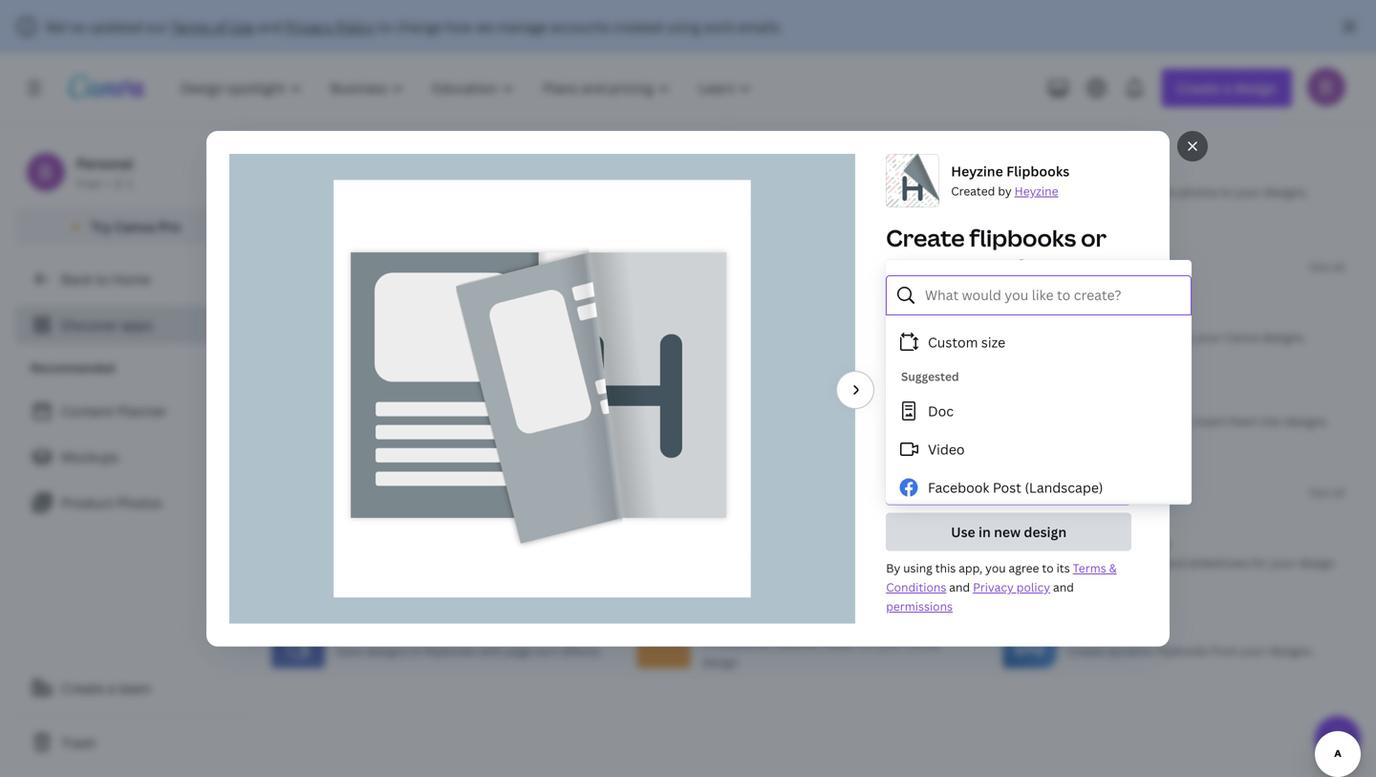 Task type: vqa. For each thing, say whether or not it's contained in the screenshot.
Search search box
no



Task type: locate. For each thing, give the bounding box(es) containing it.
designs. inside embed add video, music and online media to your designs.
[[702, 195, 747, 211]]

or down style,
[[957, 415, 971, 433]]

0 horizontal spatial photos
[[116, 494, 162, 512]]

1 texts from the left
[[431, 329, 458, 345]]

use
[[230, 18, 254, 36], [886, 331, 910, 349], [951, 522, 976, 541]]

suggested
[[901, 368, 959, 384]]

and
[[258, 18, 282, 36], [809, 88, 830, 104], [799, 176, 820, 192], [928, 394, 952, 412], [335, 476, 379, 507], [1164, 555, 1185, 571], [949, 579, 970, 595], [1053, 579, 1074, 595]]

try
[[91, 217, 111, 236]]

flipbooks for heyzine flipbooks page turn effects and slideshows for your design
[[1115, 536, 1169, 551]]

them right add
[[857, 88, 886, 104]]

0 vertical spatial or
[[1081, 222, 1107, 253]]

list
[[15, 392, 248, 522]]

create left the a
[[61, 679, 104, 697]]

1 vertical spatial designs
[[366, 643, 407, 658]]

dynamic down publish
[[376, 547, 423, 563]]

share
[[264, 476, 331, 507]]

for inside simplebooklet flip professional flipbook maker for your canva design
[[858, 635, 875, 651]]

1 horizontal spatial flipbooks
[[1006, 162, 1070, 180]]

create inside button
[[61, 679, 104, 697]]

2 vertical spatial heyzine
[[1068, 536, 1113, 551]]

texts right gradients
[[431, 329, 458, 345]]

0 horizontal spatial privacy
[[285, 18, 333, 36]]

1 horizontal spatial texts
[[791, 329, 818, 345]]

terms left of
[[171, 18, 210, 36]]

to right save
[[410, 643, 422, 658]]

by
[[998, 183, 1012, 199]]

photos right google
[[379, 165, 418, 181]]

0 vertical spatial all
[[1333, 258, 1346, 274]]

flipbooks right publuu
[[379, 624, 433, 639]]

flipbooks inside heyzine flipbooks created by heyzine
[[1006, 162, 1070, 180]]

with left page-
[[480, 547, 504, 563]]

agree
[[1009, 560, 1039, 576]]

to right add
[[888, 88, 900, 104]]

instagram
[[1068, 165, 1124, 181], [1121, 184, 1176, 200]]

turn inside heyzine flipbooks page turn effects and slideshows for your design
[[1097, 555, 1121, 571]]

0 vertical spatial see all button
[[1310, 257, 1346, 276]]

1 horizontal spatial privacy
[[973, 579, 1014, 595]]

gradients
[[362, 329, 414, 345]]

0 horizontal spatial effects
[[336, 566, 375, 582]]

2 horizontal spatial canva
[[1225, 329, 1259, 345]]

to
[[379, 18, 392, 36], [888, 88, 900, 104], [897, 176, 908, 192], [1221, 184, 1233, 200], [95, 270, 109, 288], [416, 329, 428, 345], [1182, 329, 1194, 345], [960, 352, 974, 370], [1054, 415, 1068, 433], [831, 555, 842, 571], [1042, 560, 1054, 576], [410, 643, 422, 658]]

2 vertical spatial all
[[845, 555, 858, 571]]

and left add
[[809, 88, 830, 104]]

designs. down video,
[[702, 195, 747, 211]]

use right of
[[230, 18, 254, 36]]

to right 'policy'
[[379, 18, 392, 36]]

design inside heyzine flipbooks page turn effects and slideshows for your design
[[1299, 555, 1335, 571]]

dynamic
[[376, 547, 423, 563], [1107, 643, 1155, 658]]

flipbooks inside heyzine flipbooks page turn effects and slideshows for your design
[[1115, 536, 1169, 551]]

2 horizontal spatial use
[[951, 522, 976, 541]]

1 vertical spatial all
[[1333, 484, 1346, 500]]

0 vertical spatial turn
[[1002, 331, 1030, 349]]

1 vertical spatial slideshows
[[886, 352, 957, 370]]

add down embed
[[702, 176, 725, 192]]

0 vertical spatial photos
[[379, 165, 418, 181]]

create inside create flipbooks or slideshows for your design
[[886, 222, 965, 253]]

1 vertical spatial dynamic
[[1107, 643, 1155, 658]]

to down custom size
[[960, 352, 974, 370]]

wave
[[336, 394, 366, 410]]

use inside 'use realistic page turn effects or slideshows to present your design. customize the viewer with your own brand and style, use nice looking share links or download it to view offline.'
[[886, 331, 910, 349]]

0 horizontal spatial page
[[505, 643, 532, 658]]

effects up "design."
[[1033, 331, 1078, 349]]

flipbooks inside create flipbooks or slideshows for your design
[[970, 222, 1076, 253]]

1 horizontal spatial for
[[1015, 253, 1050, 284]]

1 vertical spatial see all
[[1310, 484, 1346, 500]]

and right music
[[799, 176, 820, 192]]

and right share
[[335, 476, 379, 507]]

heyzine for heyzine flipbooks created by heyzine
[[951, 162, 1003, 180]]

and inside heyzine flipbooks page turn effects and slideshows for your design
[[1164, 555, 1185, 571]]

lottiefiles
[[1068, 310, 1127, 326]]

2 vertical spatial canva
[[905, 635, 940, 651]]

slideshows up from
[[1188, 555, 1249, 571]]

our
[[146, 18, 168, 36]]

flipbooks down create dynamic flipbooks with page-turning effects
[[425, 643, 476, 658]]

facebook post (landscape)
[[928, 478, 1103, 496]]

to right photos
[[1221, 184, 1233, 200]]

from
[[1212, 643, 1238, 658]]

publish
[[383, 476, 466, 507]]

0 vertical spatial for
[[1015, 253, 1050, 284]]

heyzine inside heyzine flipbooks page turn effects and slideshows for your design
[[1068, 536, 1113, 551]]

add down typegradient
[[336, 329, 359, 345]]

2 horizontal spatial heyzine
[[1068, 536, 1113, 551]]

created
[[951, 183, 995, 199]]

0 vertical spatial use
[[230, 18, 254, 36]]

ease
[[477, 413, 502, 429]]

use inside use in new design dropdown button
[[951, 522, 976, 541]]

1 vertical spatial see
[[1310, 484, 1330, 500]]

0 vertical spatial using
[[666, 18, 700, 36]]

effects inside create dynamic flipbooks with page-turning effects
[[336, 566, 375, 582]]

0 vertical spatial designs
[[1285, 413, 1327, 429]]

1 vertical spatial for
[[1252, 555, 1268, 571]]

turn left effects.
[[535, 643, 558, 658]]

0 horizontal spatial texts
[[431, 329, 458, 345]]

with up nice
[[1028, 373, 1056, 391]]

1 vertical spatial see all button
[[1310, 483, 1346, 502]]

photos
[[379, 165, 418, 181], [116, 494, 162, 512]]

dynamic for create dynamic flipbooks with page-turning effects
[[376, 547, 423, 563]]

them inside access your assets and add them to your designs.
[[857, 88, 886, 104]]

0 vertical spatial heyzine
[[951, 162, 1003, 180]]

create for create flipbooks or slideshows for your design
[[886, 222, 965, 253]]

2 horizontal spatial flipbooks
[[1115, 536, 1169, 551]]

publuu flipbooks save designs to flipbooks with page turn effects.
[[336, 624, 602, 658]]

2 texts from the left
[[791, 329, 818, 345]]

canva right try
[[115, 217, 155, 236]]

and inside 'use realistic page turn effects or slideshows to present your design. customize the viewer with your own brand and style, use nice looking share links or download it to view offline.'
[[928, 394, 952, 412]]

effects right "&"
[[1123, 555, 1162, 571]]

1 vertical spatial use
[[886, 331, 910, 349]]

add inside instagram add your instagram photos to your designs.
[[1068, 184, 1090, 200]]

your
[[743, 88, 769, 104], [903, 88, 928, 104], [911, 176, 937, 192], [1093, 184, 1118, 200], [1236, 184, 1261, 200], [1055, 253, 1109, 284], [763, 329, 788, 345], [1197, 329, 1222, 345], [1030, 352, 1060, 370], [1059, 373, 1088, 391], [746, 413, 771, 429], [756, 555, 782, 571], [1271, 555, 1296, 571], [877, 635, 903, 651], [1241, 643, 1266, 658]]

page left effects.
[[505, 643, 532, 658]]

1 horizontal spatial them
[[1229, 413, 1257, 429]]

terms
[[171, 18, 210, 36], [1073, 560, 1106, 576]]

2 horizontal spatial turn
[[1097, 555, 1121, 571]]

add inside embed add video, music and online media to your designs.
[[702, 176, 725, 192]]

terms & conditions link
[[886, 560, 1117, 595]]

and down the app, on the bottom
[[949, 579, 970, 595]]

0 vertical spatial see all
[[1310, 258, 1346, 274]]

0 vertical spatial privacy
[[285, 18, 333, 36]]

with left ease
[[450, 413, 474, 429]]

see for design essentials
[[1310, 258, 1330, 274]]

by using this app, you agree to its
[[886, 560, 1073, 576]]

2 see all from the top
[[1310, 484, 1346, 500]]

facebook
[[928, 478, 990, 496]]

1 horizontal spatial page
[[968, 331, 999, 349]]

2 horizontal spatial effects
[[1123, 555, 1162, 571]]

designs.
[[702, 107, 747, 123], [1264, 184, 1308, 200], [702, 195, 747, 211], [1262, 329, 1306, 345], [1269, 643, 1314, 658]]

or up what would you like to create? search field
[[1081, 222, 1107, 253]]

design
[[886, 283, 959, 314], [1024, 522, 1067, 541], [1299, 555, 1335, 571], [702, 654, 738, 670]]

post
[[993, 478, 1022, 496]]

1 vertical spatial terms
[[1073, 560, 1106, 576]]

turn
[[1002, 331, 1030, 349], [1097, 555, 1121, 571], [535, 643, 558, 658]]

typegradient add gradients to texts
[[336, 310, 458, 345]]

design.
[[1063, 352, 1109, 370]]

1 see all from the top
[[1310, 258, 1346, 274]]

designs right the into
[[1285, 413, 1327, 429]]

designs. right photos
[[1264, 184, 1308, 200]]

2 vertical spatial for
[[858, 635, 875, 651]]

•
[[104, 175, 109, 191]]

flipbooks inside publuu flipbooks save designs to flipbooks with page turn effects.
[[425, 643, 476, 658]]

heyzine up page
[[1068, 536, 1113, 551]]

with left effects.
[[479, 643, 503, 658]]

and up links
[[928, 394, 952, 412]]

0 vertical spatial see
[[1310, 258, 1330, 274]]

create down created
[[886, 222, 965, 253]]

slideshows inside 'use realistic page turn effects or slideshows to present your design. customize the viewer with your own brand and style, use nice looking share links or download it to view offline.'
[[886, 352, 957, 370]]

0 horizontal spatial dynamic
[[376, 547, 423, 563]]

to inside publuu flipbooks save designs to flipbooks with page turn effects.
[[410, 643, 422, 658]]

schedule your content to all social platforms
[[702, 555, 950, 571]]

turn up present
[[1002, 331, 1030, 349]]

your inside typecraft customize your texts
[[763, 329, 788, 345]]

create for create dynamic flipbooks from your designs.
[[1068, 643, 1105, 658]]

use left realistic
[[886, 331, 910, 349]]

0 horizontal spatial them
[[857, 88, 886, 104]]

canva down permissions
[[905, 635, 940, 651]]

0 horizontal spatial flipbooks
[[379, 624, 433, 639]]

and down its
[[1053, 579, 1074, 595]]

use left in
[[951, 522, 976, 541]]

custom size
[[928, 333, 1006, 351]]

create for create a team
[[61, 679, 104, 697]]

1 horizontal spatial heyzine
[[1015, 183, 1058, 199]]

save
[[336, 643, 363, 658]]

effects inside heyzine flipbooks page turn effects and slideshows for your design
[[1123, 555, 1162, 571]]

0 horizontal spatial for
[[858, 635, 875, 651]]

0 horizontal spatial canva
[[115, 217, 155, 236]]

add inside the typegradient add gradients to texts
[[336, 329, 359, 345]]

using
[[666, 18, 700, 36], [903, 560, 933, 576]]

to right gradients
[[416, 329, 428, 345]]

2 see all button from the top
[[1310, 483, 1346, 502]]

photos down mockups link
[[116, 494, 162, 512]]

1 horizontal spatial customize
[[886, 373, 954, 391]]

flipbooks up heyzine link
[[1006, 162, 1070, 180]]

flipbooks down heyzine link
[[970, 222, 1076, 253]]

trash
[[61, 734, 96, 752]]

slideshows down realistic
[[886, 352, 957, 370]]

create down its
[[1068, 643, 1105, 658]]

1 vertical spatial heyzine
[[1015, 183, 1058, 199]]

and right "&"
[[1164, 555, 1185, 571]]

your inside shade elevate your palette effortlessly
[[746, 413, 771, 429]]

privacy inside and privacy policy and permissions
[[973, 579, 1014, 595]]

heyzine
[[951, 162, 1003, 180], [1015, 183, 1058, 199], [1068, 536, 1113, 551]]

turn inside 'use realistic page turn effects or slideshows to present your design. customize the viewer with your own brand and style, use nice looking share links or download it to view offline.'
[[1002, 331, 1030, 349]]

slideshows inside heyzine flipbooks page turn effects and slideshows for your design
[[1188, 555, 1249, 571]]

google photos
[[336, 165, 418, 181]]

1 vertical spatial photos
[[116, 494, 162, 512]]

0 horizontal spatial using
[[666, 18, 700, 36]]

2 vertical spatial or
[[957, 415, 971, 433]]

list containing content planner
[[15, 392, 248, 522]]

0 vertical spatial canva
[[115, 217, 155, 236]]

heyzine right by
[[1015, 183, 1058, 199]]

using up conditions
[[903, 560, 933, 576]]

1 horizontal spatial effects
[[1033, 331, 1078, 349]]

work
[[703, 18, 734, 36]]

effects inside 'use realistic page turn effects or slideshows to present your design. customize the viewer with your own brand and style, use nice looking share links or download it to view offline.'
[[1033, 331, 1078, 349]]

see all button
[[1310, 257, 1346, 276], [1310, 483, 1346, 502]]

0 vertical spatial customize
[[702, 329, 760, 345]]

or
[[1081, 222, 1107, 253], [1081, 331, 1095, 349], [957, 415, 971, 433]]

1 see from the top
[[1310, 258, 1330, 274]]

content planner
[[61, 402, 167, 420]]

add right heyzine link
[[1068, 184, 1090, 200]]

designs. up the into
[[1262, 329, 1306, 345]]

to right content
[[831, 555, 842, 571]]

music
[[764, 176, 796, 192]]

designs. inside lottiefiles add free animations to your canva designs.
[[1262, 329, 1306, 345]]

2 horizontal spatial for
[[1252, 555, 1268, 571]]

design
[[264, 251, 339, 282]]

see
[[1310, 258, 1330, 274], [1310, 484, 1330, 500]]

to inside the typegradient add gradients to texts
[[416, 329, 428, 345]]

terms left "&"
[[1073, 560, 1106, 576]]

customize up brand
[[886, 373, 954, 391]]

1 horizontal spatial canva
[[905, 635, 940, 651]]

to inside instagram add your instagram photos to your designs.
[[1221, 184, 1233, 200]]

0 vertical spatial terms
[[171, 18, 210, 36]]

0 vertical spatial slideshows
[[886, 253, 1010, 284]]

effects
[[1033, 331, 1078, 349], [1123, 555, 1162, 571], [336, 566, 375, 582]]

1 see all button from the top
[[1310, 257, 1346, 276]]

heyzine for heyzine flipbooks page turn effects and slideshows for your design
[[1068, 536, 1113, 551]]

access your assets and add them to your designs.
[[702, 88, 928, 123]]

1 vertical spatial turn
[[1097, 555, 1121, 571]]

custom
[[928, 333, 978, 351]]

1 horizontal spatial dynamic
[[1107, 643, 1155, 658]]

designs. down access at the right of the page
[[702, 107, 747, 123]]

create down share and publish
[[336, 547, 373, 563]]

page up present
[[968, 331, 999, 349]]

essentials
[[344, 251, 458, 282]]

0 vertical spatial them
[[857, 88, 886, 104]]

slideshows up realistic
[[886, 253, 1010, 284]]

0 vertical spatial page
[[968, 331, 999, 349]]

0 horizontal spatial customize
[[702, 329, 760, 345]]

media
[[860, 176, 894, 192]]

create inside create dynamic flipbooks with page-turning effects
[[336, 547, 373, 563]]

add inside lottiefiles add free animations to your canva designs.
[[1068, 329, 1090, 345]]

2 vertical spatial flipbooks
[[379, 624, 433, 639]]

customize down typecraft
[[702, 329, 760, 345]]

product
[[61, 494, 113, 512]]

links
[[925, 415, 954, 433]]

embed add video, music and online media to your designs.
[[702, 157, 937, 211]]

canva up 'insert'
[[1225, 329, 1259, 345]]

designs down publuu
[[366, 643, 407, 658]]

1 vertical spatial privacy
[[973, 579, 1014, 595]]

add up "design."
[[1068, 329, 1090, 345]]

emails.
[[738, 18, 783, 36]]

dynamic inside create dynamic flipbooks with page-turning effects
[[376, 547, 423, 563]]

add for add video, music and online media to your designs.
[[702, 176, 725, 192]]

1 vertical spatial flipbooks
[[1115, 536, 1169, 551]]

product photos link
[[15, 484, 248, 522]]

1 vertical spatial using
[[903, 560, 933, 576]]

1 horizontal spatial use
[[886, 331, 910, 349]]

design inside dropdown button
[[1024, 522, 1067, 541]]

and right of
[[258, 18, 282, 36]]

them
[[857, 88, 886, 104], [1229, 413, 1257, 429]]

create dynamic flipbooks with page-turning effects
[[336, 547, 578, 582]]

with inside wave generator craft random waves with ease
[[450, 413, 474, 429]]

effects for or
[[1033, 331, 1078, 349]]

or up "design."
[[1081, 331, 1095, 349]]

2 vertical spatial use
[[951, 522, 976, 541]]

1 horizontal spatial turn
[[1002, 331, 1030, 349]]

privacy left 'policy'
[[285, 18, 333, 36]]

2 vertical spatial turn
[[535, 643, 558, 658]]

to right animations
[[1182, 329, 1194, 345]]

to right media
[[897, 176, 908, 192]]

top level navigation element
[[168, 69, 768, 107]]

customize
[[702, 329, 760, 345], [886, 373, 954, 391]]

you
[[985, 560, 1006, 576]]

0 horizontal spatial designs
[[366, 643, 407, 658]]

to inside lottiefiles add free animations to your canva designs.
[[1182, 329, 1194, 345]]

2 vertical spatial slideshows
[[1188, 555, 1249, 571]]

0 horizontal spatial heyzine
[[951, 162, 1003, 180]]

mockups
[[61, 448, 119, 466]]

0 vertical spatial flipbooks
[[1006, 162, 1070, 180]]

see for share and publish
[[1310, 484, 1330, 500]]

them left the into
[[1229, 413, 1257, 429]]

access
[[702, 88, 741, 104]]

heyzine up created
[[951, 162, 1003, 180]]

flipbooks down publish
[[426, 547, 477, 563]]

into
[[1260, 413, 1282, 429]]

1 horizontal spatial photos
[[379, 165, 418, 181]]

a
[[107, 679, 115, 697]]

1 vertical spatial page
[[505, 643, 532, 658]]

dynamic down "&"
[[1107, 643, 1155, 658]]

for inside create flipbooks or slideshows for your design
[[1015, 253, 1050, 284]]

1 vertical spatial canva
[[1225, 329, 1259, 345]]

0 horizontal spatial use
[[230, 18, 254, 36]]

2 see from the top
[[1310, 484, 1330, 500]]

effects up publuu
[[336, 566, 375, 582]]

0 horizontal spatial turn
[[535, 643, 558, 658]]

turn right page
[[1097, 555, 1121, 571]]

flipbooks inside publuu flipbooks save designs to flipbooks with page turn effects.
[[379, 624, 433, 639]]

privacy down "you"
[[973, 579, 1014, 595]]

add
[[833, 88, 854, 104]]

home
[[112, 270, 151, 288]]

canva inside lottiefiles add free animations to your canva designs.
[[1225, 329, 1259, 345]]

using left work
[[666, 18, 700, 36]]

0 vertical spatial dynamic
[[376, 547, 423, 563]]

flipbooks up "&"
[[1115, 536, 1169, 551]]

pro
[[158, 217, 181, 236]]

texts up shade elevate your palette effortlessly
[[791, 329, 818, 345]]

slideshows for heyzine
[[1188, 555, 1249, 571]]

and inside access your assets and add them to your designs.
[[809, 88, 830, 104]]

1 horizontal spatial terms
[[1073, 560, 1106, 576]]

1 vertical spatial customize
[[886, 373, 954, 391]]

build
[[1068, 413, 1097, 429]]

use in new design button
[[886, 512, 1132, 551]]

size
[[981, 333, 1006, 351]]



Task type: describe. For each thing, give the bounding box(es) containing it.
1 vertical spatial instagram
[[1121, 184, 1176, 200]]

your inside heyzine flipbooks page turn effects and slideshows for your design
[[1271, 555, 1296, 571]]

social
[[861, 555, 893, 571]]

0 vertical spatial instagram
[[1068, 165, 1124, 181]]

What would you like to create? search field
[[925, 277, 1178, 313]]

lottiefiles add free animations to your canva designs.
[[1068, 310, 1306, 345]]

with inside 'use realistic page turn effects or slideshows to present your design. customize the viewer with your own brand and style, use nice looking share links or download it to view offline.'
[[1028, 373, 1056, 391]]

all for design essentials
[[1333, 258, 1346, 274]]

conditions
[[886, 579, 946, 595]]

its
[[1057, 560, 1070, 576]]

photos for google photos
[[379, 165, 418, 181]]

turn inside publuu flipbooks save designs to flipbooks with page turn effects.
[[535, 643, 558, 658]]

see all for share and publish
[[1310, 484, 1346, 500]]

animations
[[1118, 329, 1179, 345]]

platforms
[[896, 555, 950, 571]]

content planner link
[[15, 392, 248, 430]]

to right back
[[95, 270, 109, 288]]

terms & conditions
[[886, 560, 1117, 595]]

dynamic for create dynamic flipbooks from your designs.
[[1107, 643, 1155, 658]]

apps
[[121, 316, 152, 334]]

1 vertical spatial or
[[1081, 331, 1095, 349]]

discover apps link
[[15, 306, 248, 344]]

app,
[[959, 560, 983, 576]]

use for use realistic page turn effects or slideshows to present your design. customize the viewer with your own brand and style, use nice looking share links or download it to view offline.
[[886, 331, 910, 349]]

turn for page
[[1097, 555, 1121, 571]]

slideshows inside create flipbooks or slideshows for your design
[[886, 253, 1010, 284]]

to left its
[[1042, 560, 1054, 576]]

your inside create flipbooks or slideshows for your design
[[1055, 253, 1109, 284]]

designs. right from
[[1269, 643, 1314, 658]]

design essentials
[[264, 251, 458, 282]]

share
[[886, 415, 922, 433]]

or inside create flipbooks or slideshows for your design
[[1081, 222, 1107, 253]]

customize inside 'use realistic page turn effects or slideshows to present your design. customize the viewer with your own brand and style, use nice looking share links or download it to view offline.'
[[886, 373, 954, 391]]

privacy policy link
[[973, 579, 1050, 595]]

flipbook
[[773, 635, 819, 651]]

and inside embed add video, music and online media to your designs.
[[799, 176, 820, 192]]

see all button for design essentials
[[1310, 257, 1346, 276]]

download
[[974, 415, 1038, 433]]

with inside create dynamic flipbooks with page-turning effects
[[480, 547, 504, 563]]

create for create dynamic flipbooks with page-turning effects
[[336, 547, 373, 563]]

instagram add your instagram photos to your designs.
[[1068, 165, 1308, 200]]

waves
[[413, 413, 447, 429]]

permissions
[[886, 598, 953, 614]]

how
[[445, 18, 472, 36]]

&
[[1109, 560, 1117, 576]]

viewer
[[982, 373, 1024, 391]]

this
[[935, 560, 956, 576]]

to right it
[[1054, 415, 1068, 433]]

flipbooks inside create dynamic flipbooks with page-turning effects
[[426, 547, 477, 563]]

share and publish
[[264, 476, 466, 507]]

nice
[[1019, 394, 1046, 412]]

free •
[[76, 175, 109, 191]]

flip
[[786, 616, 807, 632]]

1 horizontal spatial using
[[903, 560, 933, 576]]

your inside simplebooklet flip professional flipbook maker for your canva design
[[877, 635, 903, 651]]

slideshows for use
[[886, 352, 957, 370]]

texts inside the typegradient add gradients to texts
[[431, 329, 458, 345]]

1 horizontal spatial designs
[[1285, 413, 1327, 429]]

team
[[118, 679, 151, 697]]

create flipbooks or slideshows for your design
[[886, 222, 1109, 314]]

palette
[[774, 413, 813, 429]]

shade
[[702, 394, 737, 410]]

for inside heyzine flipbooks page turn effects and slideshows for your design
[[1252, 555, 1268, 571]]

custom size button
[[886, 323, 1192, 361]]

policy
[[336, 18, 375, 36]]

back
[[61, 270, 92, 288]]

page-
[[507, 547, 538, 563]]

page inside 'use realistic page turn effects or slideshows to present your design. customize the viewer with your own brand and style, use nice looking share links or download it to view offline.'
[[968, 331, 999, 349]]

your inside embed add video, music and online media to your designs.
[[911, 176, 937, 192]]

free
[[1093, 329, 1115, 345]]

0 horizontal spatial terms
[[171, 18, 210, 36]]

simplebooklet flip professional flipbook maker for your canva design
[[702, 616, 940, 670]]

effects for and
[[1123, 555, 1162, 571]]

design inside create flipbooks or slideshows for your design
[[886, 283, 959, 314]]

designs. inside instagram add your instagram photos to your designs.
[[1264, 184, 1308, 200]]

random
[[367, 413, 411, 429]]

terms inside terms & conditions
[[1073, 560, 1106, 576]]

effortlessly
[[816, 413, 879, 429]]

doc link
[[886, 392, 1192, 430]]

see all for design essentials
[[1310, 258, 1346, 274]]

planner
[[117, 402, 167, 420]]

to inside access your assets and add them to your designs.
[[888, 88, 900, 104]]

turn for page
[[1002, 331, 1030, 349]]

brand
[[886, 394, 925, 412]]

generator
[[369, 394, 426, 410]]

privacy policy link
[[285, 18, 375, 36]]

equations
[[1099, 413, 1154, 429]]

see all button for share and publish
[[1310, 483, 1346, 502]]

it
[[1042, 415, 1051, 433]]

assets
[[771, 88, 806, 104]]

designs inside publuu flipbooks save designs to flipbooks with page turn effects.
[[366, 643, 407, 658]]

we
[[476, 18, 494, 36]]

terms of use link
[[171, 18, 254, 36]]

insert
[[1194, 413, 1226, 429]]

content
[[61, 402, 114, 420]]

maker
[[822, 635, 856, 651]]

publuu
[[336, 624, 376, 639]]

personal
[[76, 154, 133, 173]]

we've
[[46, 18, 85, 36]]

typecraft
[[702, 310, 757, 326]]

build equations easily, insert them into designs
[[1068, 413, 1327, 429]]

updated
[[88, 18, 143, 36]]

use realistic page turn effects or slideshows to present your design. customize the viewer with your own brand and style, use nice looking share links or download it to view offline.
[[886, 331, 1119, 454]]

recommended
[[31, 360, 115, 376]]

flipbooks left from
[[1158, 643, 1209, 658]]

policy
[[1017, 579, 1050, 595]]

online
[[823, 176, 857, 192]]

all for share and publish
[[1333, 484, 1346, 500]]

in
[[979, 522, 991, 541]]

canva inside try canva pro button
[[115, 217, 155, 236]]

add for add free animations to your canva designs.
[[1068, 329, 1090, 345]]

google
[[336, 165, 376, 181]]

to inside embed add video, music and online media to your designs.
[[897, 176, 908, 192]]

customize inside typecraft customize your texts
[[702, 329, 760, 345]]

1
[[127, 175, 133, 191]]

craft
[[336, 413, 365, 429]]

use for use in new design
[[951, 522, 976, 541]]

typegradient
[[336, 310, 412, 326]]

page inside publuu flipbooks save designs to flipbooks with page turn effects.
[[505, 643, 532, 658]]

we've updated our terms of use and privacy policy to change how we manage accounts created using work emails.
[[46, 18, 783, 36]]

try canva pro
[[91, 217, 181, 236]]

1 vertical spatial them
[[1229, 413, 1257, 429]]

accounts
[[551, 18, 610, 36]]

discover apps
[[61, 316, 152, 334]]

flipbooks for heyzine flipbooks created by heyzine
[[1006, 162, 1070, 180]]

with inside publuu flipbooks save designs to flipbooks with page turn effects.
[[479, 643, 503, 658]]

video,
[[727, 176, 761, 192]]

realistic
[[914, 331, 965, 349]]

created
[[613, 18, 663, 36]]

design inside simplebooklet flip professional flipbook maker for your canva design
[[702, 654, 738, 670]]

and privacy policy and permissions
[[886, 579, 1074, 614]]

free
[[76, 175, 101, 191]]

easily,
[[1157, 413, 1191, 429]]

designs. inside access your assets and add them to your designs.
[[702, 107, 747, 123]]

discover
[[61, 316, 118, 334]]

photos for product photos
[[116, 494, 162, 512]]

texts inside typecraft customize your texts
[[791, 329, 818, 345]]

of
[[214, 18, 227, 36]]

flipbooks for publuu flipbooks save designs to flipbooks with page turn effects.
[[379, 624, 433, 639]]

trash link
[[15, 723, 248, 762]]

wave generator craft random waves with ease
[[336, 394, 502, 429]]

add for add your instagram photos to your designs.
[[1068, 184, 1090, 200]]

canva inside simplebooklet flip professional flipbook maker for your canva design
[[905, 635, 940, 651]]

new
[[994, 522, 1021, 541]]

add for add gradients to texts
[[336, 329, 359, 345]]

your inside lottiefiles add free animations to your canva designs.
[[1197, 329, 1222, 345]]



